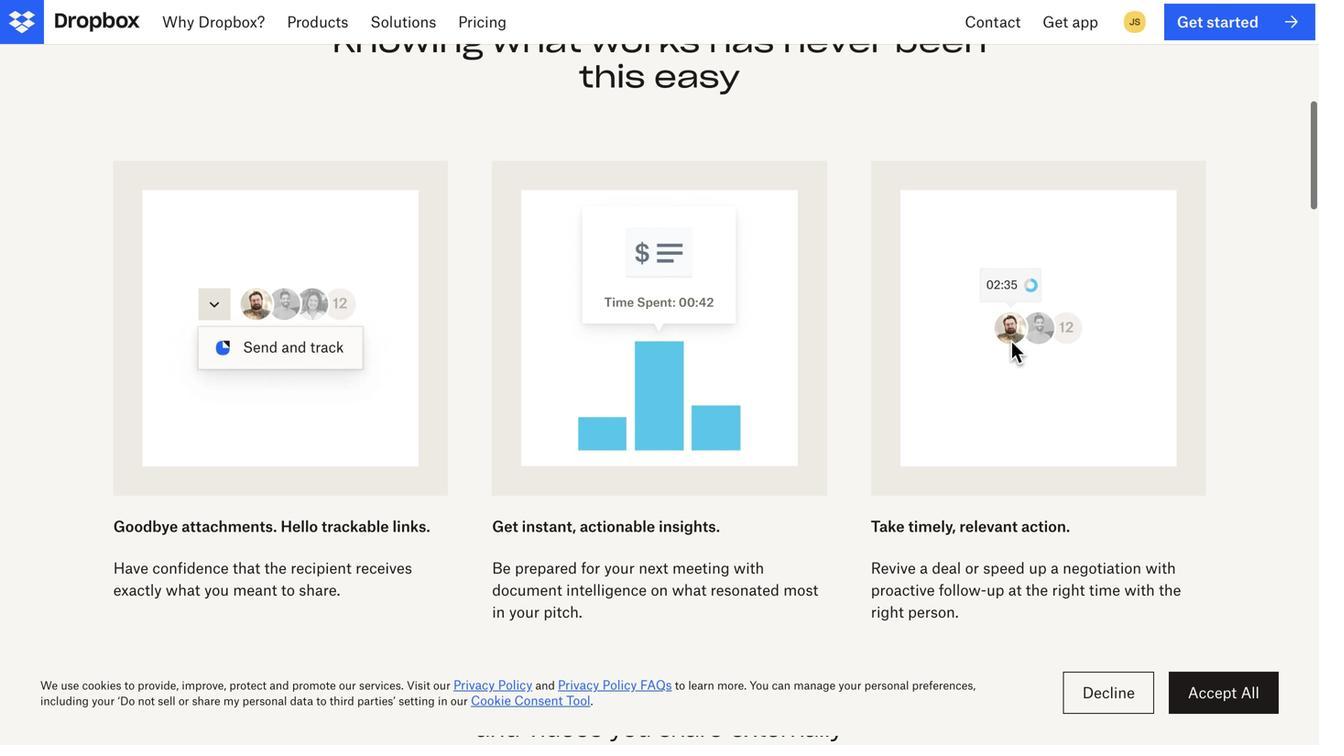 Task type: describe. For each thing, give the bounding box(es) containing it.
get started link
[[1165, 4, 1316, 40]]

works
[[591, 23, 700, 61]]

time
[[1090, 581, 1121, 599]]

action.
[[1022, 517, 1071, 535]]

0 vertical spatial right
[[1053, 581, 1086, 599]]

to
[[281, 581, 295, 599]]

trackable
[[322, 517, 389, 535]]

advanced security, analytics, and insights into the documents and videos you share externally
[[300, 688, 1020, 743]]

goodbye attachments. hello trackable links.
[[113, 517, 431, 535]]

most
[[784, 581, 819, 599]]

revive a deal or speed up a negotiation with proactive follow-up at the right time with the right person.
[[871, 559, 1182, 621]]

security,
[[422, 688, 521, 716]]

instant,
[[522, 517, 577, 535]]

on
[[651, 581, 668, 599]]

be prepared for your next meeting with document intelligence on what resonated most in your pitch.
[[492, 559, 819, 621]]

insights
[[697, 688, 786, 716]]

get app button
[[1032, 0, 1110, 44]]

take
[[871, 517, 905, 535]]

take timely, relevant action.
[[871, 517, 1071, 535]]

links.
[[393, 517, 431, 535]]

with right negotiation
[[1146, 559, 1177, 577]]

products
[[287, 13, 349, 31]]

meant
[[233, 581, 277, 599]]

hello
[[281, 517, 318, 535]]

1 horizontal spatial and
[[646, 688, 690, 716]]

recipient
[[291, 559, 352, 577]]

the inside have confidence that the recipient receives exactly what you meant to share.
[[264, 559, 287, 577]]

relevant
[[960, 517, 1018, 535]]

attachments.
[[182, 517, 277, 535]]

goodbye
[[113, 517, 178, 535]]

get instant, actionable insights.
[[492, 517, 721, 535]]

have
[[113, 559, 149, 577]]

the right the time
[[1160, 581, 1182, 599]]

that
[[233, 559, 261, 577]]

0 vertical spatial your
[[605, 559, 635, 577]]

a "send and track" dropdown next to a list of user photos image
[[143, 190, 419, 466]]

speed
[[984, 559, 1025, 577]]

share.
[[299, 581, 341, 599]]

why dropbox?
[[162, 13, 265, 31]]

you inside advanced security, analytics, and insights into the documents and videos you share externally
[[610, 715, 652, 743]]

next
[[639, 559, 669, 577]]

prepared
[[515, 559, 577, 577]]

the right at
[[1026, 581, 1049, 599]]

analytics,
[[528, 688, 639, 716]]

knowing
[[332, 23, 483, 61]]

knowing what works has never been this easy
[[332, 23, 988, 96]]

intelligence
[[567, 581, 647, 599]]

at
[[1009, 581, 1022, 599]]

the inside advanced security, analytics, and insights into the documents and videos you share externally
[[843, 688, 881, 716]]

app
[[1073, 13, 1099, 31]]

what inside knowing what works has never been this easy
[[492, 23, 582, 61]]

timely,
[[909, 517, 956, 535]]

get for get started
[[1178, 13, 1204, 31]]

why dropbox? button
[[151, 0, 276, 44]]

what inside have confidence that the recipient receives exactly what you meant to share.
[[166, 581, 200, 599]]

dropbox?
[[198, 13, 265, 31]]

been
[[895, 23, 988, 61]]

0 vertical spatial up
[[1029, 559, 1047, 577]]

contact
[[966, 13, 1021, 31]]

get started
[[1178, 13, 1259, 31]]

get app
[[1043, 13, 1099, 31]]

2 a from the left
[[1051, 559, 1059, 577]]



Task type: vqa. For each thing, say whether or not it's contained in the screenshot.
webp at the left
no



Task type: locate. For each thing, give the bounding box(es) containing it.
has
[[709, 23, 775, 61]]

actionable
[[580, 517, 656, 535]]

you
[[204, 581, 229, 599], [610, 715, 652, 743]]

never
[[784, 23, 886, 61]]

0 horizontal spatial your
[[509, 603, 540, 621]]

right down proactive
[[871, 603, 904, 621]]

this
[[579, 58, 646, 96]]

what inside be prepared for your next meeting with document intelligence on what resonated most in your pitch.
[[672, 581, 707, 599]]

up
[[1029, 559, 1047, 577], [987, 581, 1005, 599]]

the up to
[[264, 559, 287, 577]]

1 vertical spatial up
[[987, 581, 1005, 599]]

a user hovering over the icon of another user to see how long they viewed the document image
[[901, 190, 1177, 466]]

pitch.
[[544, 603, 583, 621]]

get inside "dropdown button"
[[1043, 13, 1069, 31]]

a down the action.
[[1051, 559, 1059, 577]]

you inside have confidence that the recipient receives exactly what you meant to share.
[[204, 581, 229, 599]]

you down confidence
[[204, 581, 229, 599]]

confidence
[[153, 559, 229, 577]]

1 horizontal spatial get
[[1043, 13, 1069, 31]]

your up intelligence
[[605, 559, 635, 577]]

a left deal
[[920, 559, 929, 577]]

right
[[1053, 581, 1086, 599], [871, 603, 904, 621]]

0 horizontal spatial you
[[204, 581, 229, 599]]

1 horizontal spatial right
[[1053, 581, 1086, 599]]

get
[[1178, 13, 1204, 31], [1043, 13, 1069, 31], [492, 517, 519, 535]]

0 vertical spatial you
[[204, 581, 229, 599]]

meeting
[[673, 559, 730, 577]]

1 horizontal spatial what
[[492, 23, 582, 61]]

the right into
[[843, 688, 881, 716]]

1 a from the left
[[920, 559, 929, 577]]

1 horizontal spatial your
[[605, 559, 635, 577]]

started
[[1207, 13, 1259, 31]]

and left 'insights'
[[646, 688, 690, 716]]

pricing
[[459, 13, 507, 31]]

with inside be prepared for your next meeting with document intelligence on what resonated most in your pitch.
[[734, 559, 765, 577]]

documents
[[888, 688, 1020, 716]]

0 horizontal spatial up
[[987, 581, 1005, 599]]

get left app
[[1043, 13, 1069, 31]]

1 horizontal spatial you
[[610, 715, 652, 743]]

into
[[793, 688, 836, 716]]

pricing link
[[448, 0, 518, 44]]

negotiation
[[1063, 559, 1142, 577]]

1 horizontal spatial up
[[1029, 559, 1047, 577]]

0 horizontal spatial get
[[492, 517, 519, 535]]

up right speed
[[1029, 559, 1047, 577]]

1 vertical spatial you
[[610, 715, 652, 743]]

right left the time
[[1053, 581, 1086, 599]]

1 vertical spatial your
[[509, 603, 540, 621]]

resonated
[[711, 581, 780, 599]]

deal
[[933, 559, 962, 577]]

videos
[[527, 715, 603, 743]]

up left at
[[987, 581, 1005, 599]]

with up resonated
[[734, 559, 765, 577]]

easy
[[654, 58, 741, 96]]

with
[[734, 559, 765, 577], [1146, 559, 1177, 577], [1125, 581, 1156, 599]]

get up be on the left bottom of the page
[[492, 517, 519, 535]]

revive
[[871, 559, 916, 577]]

your
[[605, 559, 635, 577], [509, 603, 540, 621]]

with right the time
[[1125, 581, 1156, 599]]

what
[[492, 23, 582, 61], [166, 581, 200, 599], [672, 581, 707, 599]]

follow-
[[939, 581, 987, 599]]

get for get app
[[1043, 13, 1069, 31]]

advanced
[[300, 688, 415, 716]]

you left share
[[610, 715, 652, 743]]

the
[[264, 559, 287, 577], [1026, 581, 1049, 599], [1160, 581, 1182, 599], [843, 688, 881, 716]]

or
[[966, 559, 980, 577]]

a
[[920, 559, 929, 577], [1051, 559, 1059, 577]]

exactly
[[113, 581, 162, 599]]

0 horizontal spatial what
[[166, 581, 200, 599]]

and left videos
[[476, 715, 520, 743]]

products button
[[276, 0, 360, 44]]

person.
[[908, 603, 959, 621]]

why
[[162, 13, 194, 31]]

2 horizontal spatial get
[[1178, 13, 1204, 31]]

1 vertical spatial right
[[871, 603, 904, 621]]

a blue bar graph that shows how much time was spent on a slide image
[[522, 190, 798, 466]]

contact button
[[955, 0, 1032, 44]]

1 horizontal spatial a
[[1051, 559, 1059, 577]]

proactive
[[871, 581, 935, 599]]

be
[[492, 559, 511, 577]]

and
[[646, 688, 690, 716], [476, 715, 520, 743]]

receives
[[356, 559, 412, 577]]

externally
[[731, 715, 844, 743]]

your down 'document'
[[509, 603, 540, 621]]

0 horizontal spatial and
[[476, 715, 520, 743]]

0 horizontal spatial right
[[871, 603, 904, 621]]

0 horizontal spatial a
[[920, 559, 929, 577]]

2 horizontal spatial what
[[672, 581, 707, 599]]

js
[[1130, 16, 1141, 27]]

have confidence that the recipient receives exactly what you meant to share.
[[113, 559, 412, 599]]

js button
[[1121, 7, 1150, 37]]

solutions
[[371, 13, 437, 31]]

for
[[581, 559, 601, 577]]

share
[[659, 715, 724, 743]]

document
[[492, 581, 563, 599]]

insights.
[[659, 517, 721, 535]]

solutions button
[[360, 0, 448, 44]]

get for get instant, actionable insights.
[[492, 517, 519, 535]]

in
[[492, 603, 505, 621]]

get left started
[[1178, 13, 1204, 31]]



